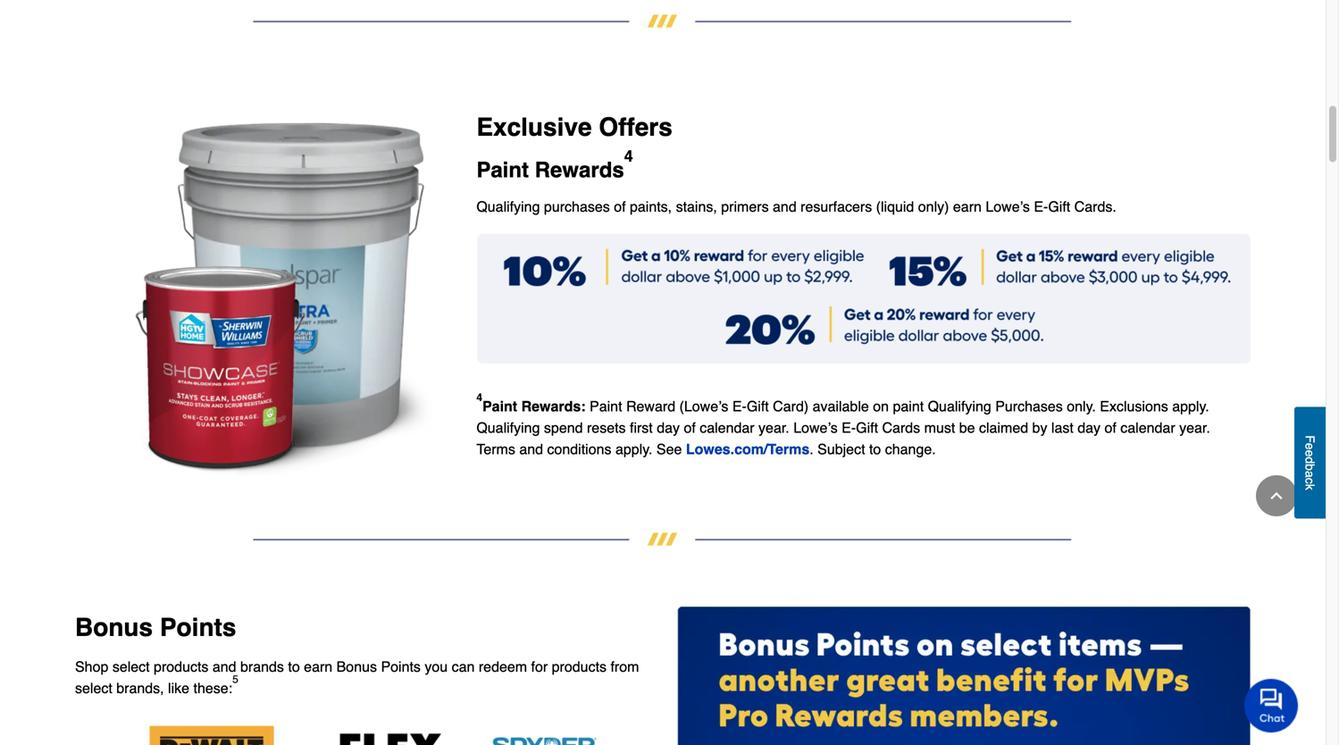 Task type: locate. For each thing, give the bounding box(es) containing it.
apply. right exclusions
[[1173, 398, 1210, 415]]

bonus
[[75, 614, 153, 642], [337, 659, 377, 675]]

1 horizontal spatial apply.
[[1173, 398, 1210, 415]]

1 horizontal spatial gift
[[857, 420, 879, 436]]

1 vertical spatial qualifying
[[928, 398, 992, 415]]

1 horizontal spatial 4
[[625, 147, 634, 165]]

1 vertical spatial 4
[[477, 391, 483, 404]]

1 horizontal spatial e-
[[842, 420, 857, 436]]

1 horizontal spatial day
[[1078, 420, 1101, 436]]

bonus up a collection of brand logos including dewalt, flex, spyder, mechanix wear, armor all, dap and eaton.
[[337, 659, 377, 675]]

earn inside shop select products and brands to earn bonus points you can redeem for products from select brands, like these:
[[304, 659, 333, 675]]

0 horizontal spatial day
[[657, 420, 680, 436]]

2 horizontal spatial and
[[773, 199, 797, 215]]

gift
[[1049, 199, 1071, 215], [747, 398, 769, 415], [857, 420, 879, 436]]

earn right the only)
[[954, 199, 982, 215]]

to right the subject
[[870, 441, 882, 458]]

1 vertical spatial apply.
[[616, 441, 653, 458]]

purchases
[[544, 199, 610, 215]]

2 day from the left
[[1078, 420, 1101, 436]]

0 vertical spatial to
[[870, 441, 882, 458]]

lowes.com/terms link
[[686, 441, 810, 458]]

day down only.
[[1078, 420, 1101, 436]]

e- left cards.
[[1035, 199, 1049, 215]]

0 horizontal spatial points
[[160, 614, 236, 642]]

e
[[1304, 443, 1318, 450], [1304, 450, 1318, 457]]

apply.
[[1173, 398, 1210, 415], [616, 441, 653, 458]]

0 vertical spatial apply.
[[1173, 398, 1210, 415]]

can
[[452, 659, 475, 675]]

paint inside paint rewards 4
[[477, 158, 529, 182]]

1 vertical spatial earn
[[304, 659, 333, 675]]

last
[[1052, 420, 1074, 436]]

qualifying down paint rewards 4
[[477, 199, 540, 215]]

0 horizontal spatial to
[[288, 659, 300, 675]]

points inside shop select products and brands to earn bonus points you can redeem for products from select brands, like these:
[[381, 659, 421, 675]]

2 horizontal spatial e-
[[1035, 199, 1049, 215]]

like
[[168, 680, 190, 697]]

for
[[531, 659, 548, 675]]

from
[[611, 659, 640, 675]]

qualifying up terms
[[477, 420, 540, 436]]

2 products from the left
[[552, 659, 607, 675]]

0 horizontal spatial year.
[[759, 420, 790, 436]]

of down exclusions
[[1105, 420, 1117, 436]]

a
[[1304, 471, 1318, 478]]

1 vertical spatial select
[[75, 680, 112, 697]]

points up these:
[[160, 614, 236, 642]]

available
[[813, 398, 870, 415]]

spend
[[544, 420, 583, 436]]

1 horizontal spatial year.
[[1180, 420, 1211, 436]]

paint
[[477, 158, 529, 182], [483, 398, 518, 415], [590, 398, 623, 415]]

primers
[[722, 199, 769, 215]]

paint up resets
[[590, 398, 623, 415]]

paint reward (lowe's e-gift card) available on paint qualifying purchases only. exclusions apply. qualifying spend resets first day of calendar year. lowe's e-gift cards must be claimed by last day of calendar year. terms and conditions apply. see
[[477, 398, 1211, 458]]

year.
[[759, 420, 790, 436], [1180, 420, 1211, 436]]

select
[[112, 659, 150, 675], [75, 680, 112, 697]]

k
[[1304, 484, 1318, 490]]

1 vertical spatial page divider image
[[72, 533, 1255, 546]]

paint
[[893, 398, 924, 415]]

brands
[[240, 659, 284, 675]]

e- right "(lowe's"
[[733, 398, 747, 415]]

a can of h g t v home by sherwin-williams showcase paint and a pail of valspar paint. image
[[75, 117, 448, 476]]

2 horizontal spatial of
[[1105, 420, 1117, 436]]

lowes.com/terms . subject to change.
[[686, 441, 937, 458]]

shop select products and brands to earn bonus points you can redeem for products from select brands, like these:
[[75, 659, 640, 697]]

1 year. from the left
[[759, 420, 790, 436]]

1 vertical spatial points
[[381, 659, 421, 675]]

paint inside "4 paint rewards:"
[[483, 398, 518, 415]]

e up d at the right bottom
[[1304, 443, 1318, 450]]

gift left card)
[[747, 398, 769, 415]]

shop
[[75, 659, 108, 675]]

qualifying up be
[[928, 398, 992, 415]]

0 vertical spatial 4
[[625, 147, 634, 165]]

see
[[657, 441, 682, 458]]

paints,
[[630, 199, 672, 215]]

1 horizontal spatial and
[[520, 441, 544, 458]]

5
[[233, 673, 238, 686]]

day
[[657, 420, 680, 436], [1078, 420, 1101, 436]]

1 products from the left
[[154, 659, 209, 675]]

exclusions
[[1101, 398, 1169, 415]]

1 vertical spatial bonus
[[337, 659, 377, 675]]

chevron up image
[[1268, 487, 1286, 505]]

paint up terms
[[483, 398, 518, 415]]

to
[[870, 441, 882, 458], [288, 659, 300, 675]]

0 horizontal spatial 4
[[477, 391, 483, 404]]

0 horizontal spatial products
[[154, 659, 209, 675]]

select down shop
[[75, 680, 112, 697]]

1 horizontal spatial products
[[552, 659, 607, 675]]

lowe's inside paint reward (lowe's e-gift card) available on paint qualifying purchases only. exclusions apply. qualifying spend resets first day of calendar year. lowe's e-gift cards must be claimed by last day of calendar year. terms and conditions apply. see
[[794, 420, 838, 436]]

e-
[[1035, 199, 1049, 215], [733, 398, 747, 415], [842, 420, 857, 436]]

must
[[925, 420, 956, 436]]

products up like
[[154, 659, 209, 675]]

paint rewards 4
[[477, 147, 634, 182]]

and up these:
[[213, 659, 236, 675]]

and right primers
[[773, 199, 797, 215]]

of down "(lowe's"
[[684, 420, 696, 436]]

1 horizontal spatial calendar
[[1121, 420, 1176, 436]]

and
[[773, 199, 797, 215], [520, 441, 544, 458], [213, 659, 236, 675]]

2 vertical spatial and
[[213, 659, 236, 675]]

1 vertical spatial gift
[[747, 398, 769, 415]]

you
[[425, 659, 448, 675]]

apply. down first
[[616, 441, 653, 458]]

be
[[960, 420, 976, 436]]

to inside shop select products and brands to earn bonus points you can redeem for products from select brands, like these:
[[288, 659, 300, 675]]

0 vertical spatial bonus
[[75, 614, 153, 642]]

lowe's up .
[[794, 420, 838, 436]]

1 vertical spatial and
[[520, 441, 544, 458]]

0 vertical spatial points
[[160, 614, 236, 642]]

0 horizontal spatial earn
[[304, 659, 333, 675]]

and inside shop select products and brands to earn bonus points you can redeem for products from select brands, like these:
[[213, 659, 236, 675]]

of
[[614, 199, 626, 215], [684, 420, 696, 436], [1105, 420, 1117, 436]]

1 horizontal spatial lowe's
[[986, 199, 1031, 215]]

e- up the subject
[[842, 420, 857, 436]]

0 horizontal spatial e-
[[733, 398, 747, 415]]

4 up terms
[[477, 391, 483, 404]]

0 horizontal spatial apply.
[[616, 441, 653, 458]]

0 vertical spatial gift
[[1049, 199, 1071, 215]]

lowe's right the only)
[[986, 199, 1031, 215]]

lowe's
[[986, 199, 1031, 215], [794, 420, 838, 436]]

calendar
[[700, 420, 755, 436], [1121, 420, 1176, 436]]

0 horizontal spatial calendar
[[700, 420, 755, 436]]

gift left cards.
[[1049, 199, 1071, 215]]

claimed
[[980, 420, 1029, 436]]

earn right the brands
[[304, 659, 333, 675]]

redeem
[[479, 659, 528, 675]]

0 vertical spatial e-
[[1035, 199, 1049, 215]]

points left you
[[381, 659, 421, 675]]

0 horizontal spatial and
[[213, 659, 236, 675]]

f e e d b a c k
[[1304, 435, 1318, 490]]

2 year. from the left
[[1180, 420, 1211, 436]]

points
[[160, 614, 236, 642], [381, 659, 421, 675]]

calendar down exclusions
[[1121, 420, 1176, 436]]

(lowe's
[[680, 398, 729, 415]]

calendar up lowes.com/terms
[[700, 420, 755, 436]]

exclusive offers
[[477, 113, 673, 142]]

f e e d b a c k button
[[1295, 407, 1327, 519]]

0 vertical spatial earn
[[954, 199, 982, 215]]

rewards:
[[522, 398, 586, 415]]

of left paints,
[[614, 199, 626, 215]]

earn
[[954, 199, 982, 215], [304, 659, 333, 675]]

2 vertical spatial gift
[[857, 420, 879, 436]]

0 horizontal spatial of
[[614, 199, 626, 215]]

1 vertical spatial lowe's
[[794, 420, 838, 436]]

paint inside paint reward (lowe's e-gift card) available on paint qualifying purchases only. exclusions apply. qualifying spend resets first day of calendar year. lowe's e-gift cards must be claimed by last day of calendar year. terms and conditions apply. see
[[590, 398, 623, 415]]

products
[[154, 659, 209, 675], [552, 659, 607, 675]]

gift down on
[[857, 420, 879, 436]]

qualifying
[[477, 199, 540, 215], [928, 398, 992, 415], [477, 420, 540, 436]]

0 vertical spatial page divider image
[[72, 15, 1255, 27]]

bonus up shop
[[75, 614, 153, 642]]

0 vertical spatial lowe's
[[986, 199, 1031, 215]]

to right the brands
[[288, 659, 300, 675]]

day up see at the bottom of the page
[[657, 420, 680, 436]]

and right terms
[[520, 441, 544, 458]]

reward
[[627, 398, 676, 415]]

0 horizontal spatial lowe's
[[794, 420, 838, 436]]

4 down the offers
[[625, 147, 634, 165]]

e up b
[[1304, 450, 1318, 457]]

paint down exclusive
[[477, 158, 529, 182]]

select up brands,
[[112, 659, 150, 675]]

4 inside paint rewards 4
[[625, 147, 634, 165]]

4
[[625, 147, 634, 165], [477, 391, 483, 404]]

1 vertical spatial to
[[288, 659, 300, 675]]

rewards
[[535, 158, 625, 182]]

1 horizontal spatial points
[[381, 659, 421, 675]]

qualifying purchases of paints, stains, primers and resurfacers (liquid only) earn lowe's e-gift cards.
[[477, 199, 1117, 215]]

products right for
[[552, 659, 607, 675]]

card)
[[773, 398, 809, 415]]

2 vertical spatial qualifying
[[477, 420, 540, 436]]

1 horizontal spatial bonus
[[337, 659, 377, 675]]

1 vertical spatial e-
[[733, 398, 747, 415]]

2 e from the top
[[1304, 450, 1318, 457]]

page divider image
[[72, 15, 1255, 27], [72, 533, 1255, 546]]



Task type: describe. For each thing, give the bounding box(es) containing it.
2 horizontal spatial gift
[[1049, 199, 1071, 215]]

purchases
[[996, 398, 1064, 415]]

cards
[[883, 420, 921, 436]]

.
[[810, 441, 814, 458]]

paint for reward
[[590, 398, 623, 415]]

only)
[[919, 199, 950, 215]]

conditions
[[548, 441, 612, 458]]

1 horizontal spatial earn
[[954, 199, 982, 215]]

b
[[1304, 464, 1318, 471]]

(liquid
[[877, 199, 915, 215]]

f
[[1304, 435, 1318, 443]]

change.
[[886, 441, 937, 458]]

2 vertical spatial e-
[[842, 420, 857, 436]]

exclusive
[[477, 113, 592, 142]]

bonus points. another great benefits for lowe's m v p's pro rewards members. image
[[678, 607, 1251, 746]]

1 calendar from the left
[[700, 420, 755, 436]]

d
[[1304, 457, 1318, 464]]

1 e from the top
[[1304, 443, 1318, 450]]

4 inside "4 paint rewards:"
[[477, 391, 483, 404]]

chat invite button image
[[1245, 679, 1300, 733]]

2 page divider image from the top
[[72, 533, 1255, 546]]

1 horizontal spatial to
[[870, 441, 882, 458]]

by
[[1033, 420, 1048, 436]]

bonus points
[[75, 614, 236, 642]]

0 vertical spatial and
[[773, 199, 797, 215]]

only.
[[1068, 398, 1097, 415]]

subject
[[818, 441, 866, 458]]

on
[[874, 398, 889, 415]]

and inside paint reward (lowe's e-gift card) available on paint qualifying purchases only. exclusions apply. qualifying spend resets first day of calendar year. lowe's e-gift cards must be claimed by last day of calendar year. terms and conditions apply. see
[[520, 441, 544, 458]]

terms
[[477, 441, 516, 458]]

scroll to top element
[[1257, 476, 1298, 517]]

a collection of brand logos including dewalt, flex, spyder, mechanix wear, armor all, dap and eaton. image
[[75, 718, 649, 746]]

resets
[[587, 420, 626, 436]]

stains,
[[676, 199, 718, 215]]

first
[[630, 420, 653, 436]]

bonus inside shop select products and brands to earn bonus points you can redeem for products from select brands, like these:
[[337, 659, 377, 675]]

brands,
[[116, 680, 164, 697]]

c
[[1304, 478, 1318, 484]]

get up to a 20 percent reward for every eligible dollar above $1,000, depending on spend. image
[[477, 233, 1251, 364]]

cards.
[[1075, 199, 1117, 215]]

paint for rewards
[[477, 158, 529, 182]]

0 vertical spatial select
[[112, 659, 150, 675]]

1 page divider image from the top
[[72, 15, 1255, 27]]

2 calendar from the left
[[1121, 420, 1176, 436]]

0 horizontal spatial bonus
[[75, 614, 153, 642]]

offers
[[599, 113, 673, 142]]

1 day from the left
[[657, 420, 680, 436]]

these:
[[194, 680, 233, 697]]

0 horizontal spatial gift
[[747, 398, 769, 415]]

4 paint rewards:
[[477, 391, 586, 415]]

lowes.com/terms
[[686, 441, 810, 458]]

1 horizontal spatial of
[[684, 420, 696, 436]]

0 vertical spatial qualifying
[[477, 199, 540, 215]]

resurfacers
[[801, 199, 873, 215]]



Task type: vqa. For each thing, say whether or not it's contained in the screenshot.
and inside the Paint Reward (Lowe'S E-Gift Card) Available On Paint Qualifying Purchases Only. Exclusions Apply. Qualifying Spend Resets First Day Of Calendar Year. Lowe'S E-Gift Cards Must Be Claimed By Last Day Of Calendar Year. Terms And Conditions Apply. See
yes



